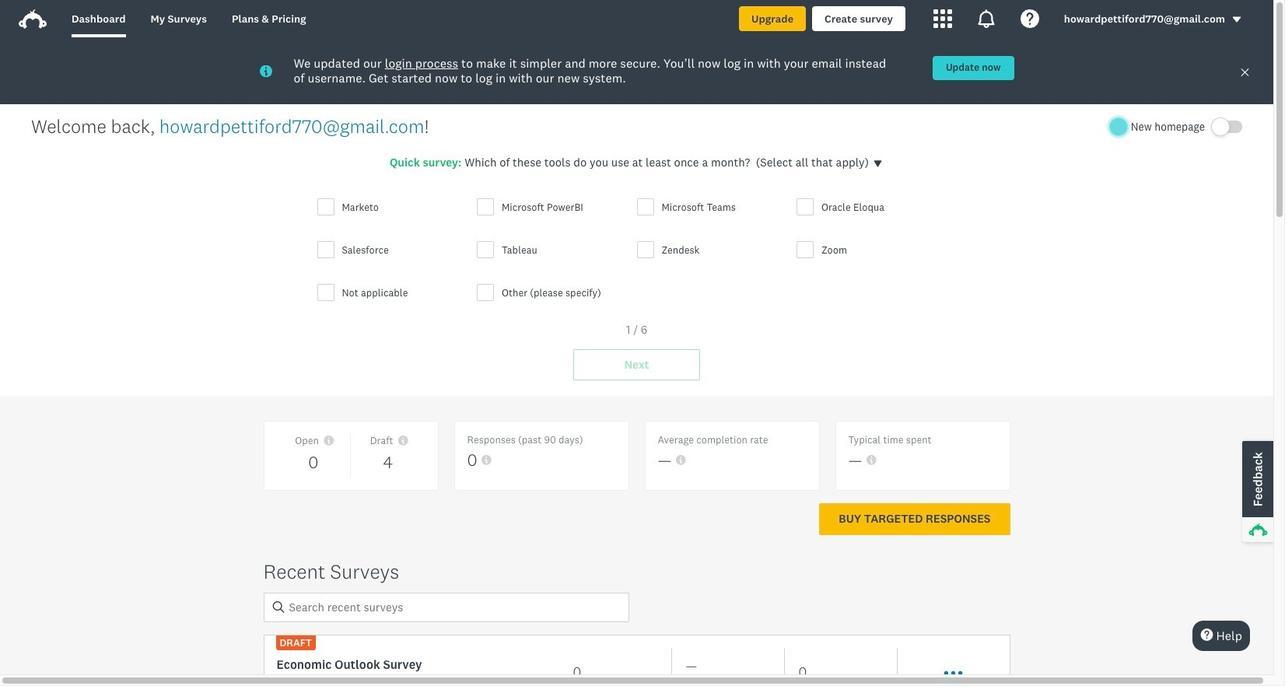 Task type: locate. For each thing, give the bounding box(es) containing it.
1 horizontal spatial products icon image
[[978, 9, 996, 28]]

help icon image
[[1021, 9, 1040, 28]]

None field
[[264, 593, 629, 622]]

products icon image
[[934, 9, 953, 28], [978, 9, 996, 28]]

2 products icon image from the left
[[978, 9, 996, 28]]

1 products icon image from the left
[[934, 9, 953, 28]]

0 horizontal spatial products icon image
[[934, 9, 953, 28]]



Task type: vqa. For each thing, say whether or not it's contained in the screenshot.
right PRODUCTS ICON
yes



Task type: describe. For each thing, give the bounding box(es) containing it.
x image
[[1241, 67, 1251, 77]]

surveymonkey logo image
[[19, 9, 47, 29]]

dropdown arrow image
[[1232, 14, 1243, 25]]

Search recent surveys text field
[[264, 593, 629, 622]]



